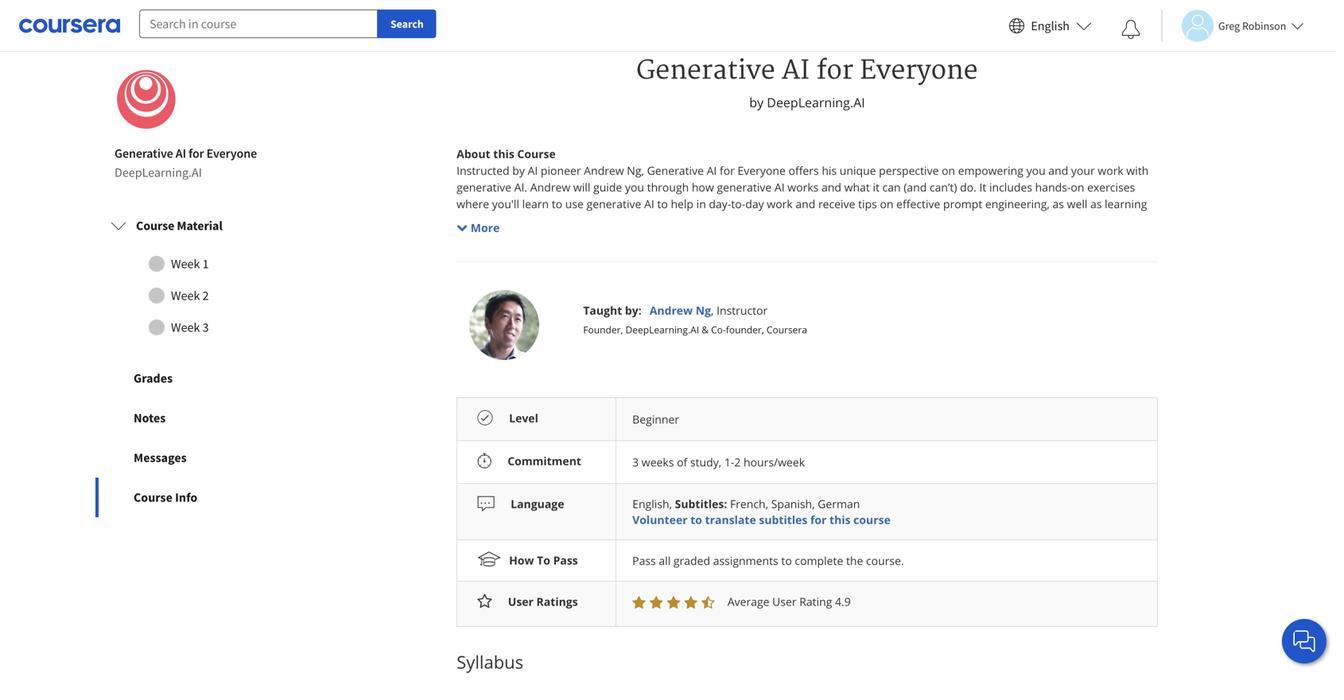 Task type: vqa. For each thing, say whether or not it's contained in the screenshot.
the Autocomplete results list box
no



Task type: locate. For each thing, give the bounding box(es) containing it.
1 horizontal spatial andrew
[[584, 163, 624, 178]]

, inside taught by: andrew ng , instructor founder, deeplearning.ai & co-founder, coursera
[[711, 303, 714, 318]]

generative
[[637, 55, 776, 87], [115, 146, 173, 162], [647, 163, 704, 178]]

andrew up guide
[[584, 163, 624, 178]]

1 vertical spatial week
[[171, 288, 200, 304]]

hands- up well
[[1036, 180, 1071, 195]]

as right well
[[1091, 197, 1102, 212]]

you up the includes
[[1027, 163, 1046, 178]]

1 horizontal spatial of
[[739, 213, 750, 229]]

chat with us image
[[1292, 629, 1318, 655]]

you down ng,
[[625, 180, 645, 195]]

0 horizontal spatial 3
[[203, 320, 209, 336]]

1 horizontal spatial this
[[830, 513, 851, 528]]

1 vertical spatial deeplearning.ai
[[115, 165, 202, 181]]

2 horizontal spatial deeplearning.ai
[[767, 94, 866, 111]]

deeplearning.ai up "course material"
[[115, 165, 202, 181]]

search
[[391, 17, 424, 31]]

0 vertical spatial week
[[171, 256, 200, 272]]

how up day-
[[692, 180, 714, 195]]

can up the time
[[672, 247, 690, 262]]

1 vertical spatial ,
[[670, 497, 672, 512]]

2 week from the top
[[171, 288, 200, 304]]

course left material
[[136, 218, 174, 234]]

week up week 3
[[171, 288, 200, 304]]

to
[[552, 197, 563, 212], [658, 197, 668, 212], [482, 213, 493, 229], [830, 264, 840, 279], [584, 314, 595, 329], [691, 513, 703, 528], [782, 554, 792, 569]]

what down prompting
[[572, 247, 598, 262]]

0 horizontal spatial deeplearning.ai
[[115, 165, 202, 181]]

0 horizontal spatial how
[[457, 213, 479, 229]]

search button
[[378, 10, 437, 38]]

ai. down day
[[753, 213, 766, 229]]

1 vertical spatial course
[[136, 218, 174, 234]]

2 horizontal spatial andrew
[[650, 303, 693, 318]]

and up insight
[[1082, 247, 1102, 262]]

tips
[[859, 197, 878, 212]]

1 horizontal spatial everyone
[[738, 163, 786, 178]]

this down german
[[830, 513, 851, 528]]

to left complete
[[782, 554, 792, 569]]

1 vertical spatial you
[[625, 180, 645, 195]]

1 horizontal spatial how
[[692, 180, 714, 195]]

2 vertical spatial generative
[[647, 163, 704, 178]]

0 vertical spatial work
[[1098, 163, 1124, 178]]

1 vertical spatial get
[[592, 264, 608, 279]]

your
[[1072, 163, 1095, 178], [864, 264, 888, 279]]

will
[[574, 180, 591, 195]]

0 vertical spatial use
[[566, 197, 584, 212]]

work up exercises
[[1098, 163, 1124, 178]]

everyone for generative ai for everyone deeplearning.ai
[[207, 146, 257, 162]]

0 vertical spatial generative
[[637, 55, 776, 87]]

use up both
[[506, 264, 524, 279]]

ai.
[[515, 180, 528, 195], [753, 213, 766, 229]]

with up exercises
[[1127, 163, 1149, 178]]

english inside english , subtitles: french, spanish, german volunteer to translate subtitles for this course
[[633, 497, 670, 512]]

1 horizontal spatial 3
[[633, 455, 639, 470]]

course material
[[136, 218, 223, 234]]

everyone inside about this course instructed by ai pioneer andrew ng, generative ai for everyone offers his unique perspective on empowering you and your work with generative ai. andrew will guide you through how generative ai works and what it can (and can't) do. it includes hands-on exercises where you'll learn to use generative ai to help in day-to-day work and receive tips on effective prompt engineering, as well as learning how to go beyond prompting for more advanced uses of ai. you'll get insights into what generative ai can do, its potential, and its limitations. you'll delve into real-world applications and learn common use cases. you'll get hands-on time with generative ai projects to put your knowledge into action and gain insight into its impact on both business and society. this course was created to ensure everyone can be a participant in our ai-powered future.
[[738, 163, 786, 178]]

translate
[[705, 513, 757, 528]]

you'll up common
[[457, 247, 484, 262]]

by inside generative ai for everyone by deeplearning.ai
[[750, 94, 764, 111]]

you'll
[[457, 247, 484, 262], [877, 247, 904, 262], [562, 264, 589, 279]]

1 vertical spatial work
[[767, 197, 793, 212]]

2 right study, on the bottom right of page
[[735, 455, 741, 470]]

pass
[[553, 554, 578, 569], [633, 554, 656, 569]]

generative inside generative ai for everyone deeplearning.ai
[[115, 146, 173, 162]]

0 horizontal spatial english
[[633, 497, 670, 512]]

you'll left delve
[[877, 247, 904, 262]]

0 vertical spatial course
[[518, 147, 556, 162]]

notes
[[134, 411, 166, 427]]

learn
[[522, 197, 549, 212], [1105, 247, 1132, 262]]

in left day-
[[697, 197, 706, 212]]

0 horizontal spatial everyone
[[207, 146, 257, 162]]

0 vertical spatial learn
[[522, 197, 549, 212]]

0 vertical spatial deeplearning.ai
[[767, 94, 866, 111]]

1 horizontal spatial english
[[1032, 18, 1070, 34]]

with down do,
[[689, 264, 712, 279]]

(and
[[904, 180, 927, 195]]

graded
[[674, 554, 711, 569]]

it
[[873, 180, 880, 195]]

you'll up business
[[562, 264, 589, 279]]

ai
[[782, 55, 810, 87], [176, 146, 186, 162], [528, 163, 538, 178], [707, 163, 717, 178], [775, 180, 785, 195], [645, 197, 655, 212], [659, 247, 669, 262], [772, 264, 782, 279]]

of left study, on the bottom right of page
[[677, 455, 688, 470]]

2 vertical spatial can
[[687, 314, 706, 329]]

as left well
[[1053, 197, 1065, 212]]

2 vertical spatial course
[[134, 490, 173, 506]]

use up prompting
[[566, 197, 584, 212]]

0 vertical spatial this
[[494, 147, 515, 162]]

can left be
[[687, 314, 706, 329]]

coursera image
[[19, 13, 120, 38]]

for inside english , subtitles: french, spanish, german volunteer to translate subtitles for this course
[[811, 513, 827, 528]]

1 week from the top
[[171, 256, 200, 272]]

0 horizontal spatial andrew
[[531, 180, 571, 195]]

material
[[177, 218, 223, 234]]

1 horizontal spatial deeplearning.ai
[[626, 324, 700, 337]]

get up taught
[[592, 264, 608, 279]]

work right day
[[767, 197, 793, 212]]

to up prompting
[[552, 197, 563, 212]]

2 down 1
[[203, 288, 209, 304]]

0 vertical spatial 3
[[203, 320, 209, 336]]

on up can't)
[[942, 163, 956, 178]]

course
[[518, 147, 556, 162], [136, 218, 174, 234], [134, 490, 173, 506]]

ensure
[[598, 314, 634, 329]]

4.9
[[836, 595, 851, 610]]

1 horizontal spatial hands-
[[1036, 180, 1071, 195]]

participant
[[734, 314, 790, 329]]

0 vertical spatial 2
[[203, 288, 209, 304]]

course down german
[[854, 513, 891, 528]]

messages
[[134, 451, 187, 466]]

its right insight
[[1116, 264, 1128, 279]]

0 horizontal spatial its
[[712, 247, 724, 262]]

3 week from the top
[[171, 320, 200, 336]]

2 vertical spatial andrew
[[650, 303, 693, 318]]

and up projects
[[779, 247, 799, 262]]

1 vertical spatial your
[[864, 264, 888, 279]]

grades link
[[95, 359, 325, 399]]

to down subtitles:
[[691, 513, 703, 528]]

show notifications image
[[1122, 20, 1141, 39]]

and up taught
[[587, 280, 607, 295]]

2 user from the left
[[773, 595, 797, 610]]

powered
[[840, 314, 886, 329]]

, left a
[[711, 303, 714, 318]]

3 down 'week 2' link
[[203, 320, 209, 336]]

week left 1
[[171, 256, 200, 272]]

1 vertical spatial hands-
[[611, 264, 647, 279]]

french,
[[730, 497, 769, 512]]

on
[[942, 163, 956, 178], [1071, 180, 1085, 195], [880, 197, 894, 212], [647, 264, 660, 279], [495, 280, 509, 295]]

generative up society.
[[601, 247, 656, 262]]

week 3
[[171, 320, 209, 336]]

0 horizontal spatial ,
[[670, 497, 672, 512]]

into
[[549, 247, 569, 262], [938, 247, 958, 262], [950, 264, 970, 279], [1093, 264, 1113, 279]]

2 vertical spatial everyone
[[738, 163, 786, 178]]

assignments
[[714, 554, 779, 569]]

course left info
[[134, 490, 173, 506]]

1 horizontal spatial its
[[802, 247, 814, 262]]

english for english
[[1032, 18, 1070, 34]]

1 horizontal spatial 2
[[735, 455, 741, 470]]

1 vertical spatial ai.
[[753, 213, 766, 229]]

0 horizontal spatial pass
[[553, 554, 578, 569]]

user ratings
[[508, 595, 578, 610]]

your up exercises
[[1072, 163, 1095, 178]]

0 horizontal spatial get
[[487, 247, 503, 262]]

as
[[1053, 197, 1065, 212], [1091, 197, 1102, 212]]

2 horizontal spatial everyone
[[860, 55, 978, 87]]

0 vertical spatial andrew
[[584, 163, 624, 178]]

how
[[509, 554, 534, 569]]

into right insight
[[1093, 264, 1113, 279]]

0 vertical spatial ,
[[711, 303, 714, 318]]

this up instructed
[[494, 147, 515, 162]]

by inside about this course instructed by ai pioneer andrew ng, generative ai for everyone offers his unique perspective on empowering you and your work with generative ai. andrew will guide you through how generative ai works and what it can (and can't) do. it includes hands-on exercises where you'll learn to use generative ai to help in day-to-day work and receive tips on effective prompt engineering, as well as learning how to go beyond prompting for more advanced uses of ai. you'll get insights into what generative ai can do, its potential, and its limitations. you'll delve into real-world applications and learn common use cases. you'll get hands-on time with generative ai projects to put your knowledge into action and gain insight into its impact on both business and society. this course was created to ensure everyone can be a participant in our ai-powered future.
[[513, 163, 525, 178]]

to left go
[[482, 213, 493, 229]]

pioneer
[[541, 163, 581, 178]]

0 vertical spatial everyone
[[860, 55, 978, 87]]

1 vertical spatial can
[[672, 247, 690, 262]]

by
[[750, 94, 764, 111], [513, 163, 525, 178]]

1 horizontal spatial use
[[566, 197, 584, 212]]

1 vertical spatial generative
[[115, 146, 173, 162]]

weeks
[[642, 455, 674, 470]]

delve
[[907, 247, 935, 262]]

everyone inside generative ai for everyone by deeplearning.ai
[[860, 55, 978, 87]]

1 horizontal spatial you
[[1027, 163, 1046, 178]]

course inside dropdown button
[[136, 218, 174, 234]]

co-
[[711, 324, 726, 337]]

week for week 1
[[171, 256, 200, 272]]

generative down potential,
[[714, 264, 769, 279]]

its right do,
[[712, 247, 724, 262]]

generative ai for everyone by deeplearning.ai
[[637, 55, 978, 111]]

0 horizontal spatial by
[[513, 163, 525, 178]]

1 vertical spatial with
[[689, 264, 712, 279]]

of
[[739, 213, 750, 229], [677, 455, 688, 470]]

for
[[817, 55, 854, 87], [189, 146, 204, 162], [720, 163, 735, 178], [611, 213, 626, 229], [811, 513, 827, 528]]

3
[[203, 320, 209, 336], [633, 455, 639, 470]]

your right put
[[864, 264, 888, 279]]

pass left all
[[633, 554, 656, 569]]

learn down learning
[[1105, 247, 1132, 262]]

1 vertical spatial in
[[793, 314, 803, 329]]

english
[[1032, 18, 1070, 34], [633, 497, 670, 512]]

2 horizontal spatial its
[[1116, 264, 1128, 279]]

course for info
[[134, 490, 173, 506]]

1 horizontal spatial pass
[[633, 554, 656, 569]]

get
[[487, 247, 503, 262], [592, 264, 608, 279]]

deeplearning.ai inside generative ai for everyone deeplearning.ai
[[115, 165, 202, 181]]

and left gain
[[1008, 264, 1027, 279]]

subtitles:
[[675, 497, 728, 512]]

help
[[671, 197, 694, 212]]

hands- up society.
[[611, 264, 647, 279]]

week 3 link
[[111, 312, 310, 344]]

1 user from the left
[[508, 595, 534, 610]]

you
[[1027, 163, 1046, 178], [625, 180, 645, 195]]

1 horizontal spatial ,
[[711, 303, 714, 318]]

how
[[692, 180, 714, 195], [457, 213, 479, 229]]

user left ratings at the left
[[508, 595, 534, 610]]

ai-
[[826, 314, 840, 329]]

commitment
[[508, 454, 582, 469]]

week for week 3
[[171, 320, 200, 336]]

to
[[537, 554, 551, 569]]

1
[[203, 256, 209, 272]]

andrew down pioneer
[[531, 180, 571, 195]]

0 horizontal spatial as
[[1053, 197, 1065, 212]]

all
[[659, 554, 671, 569]]

volunteer to translate subtitles for this course link
[[633, 513, 891, 528]]

effective
[[897, 197, 941, 212]]

founder,
[[726, 324, 764, 337]]

user left rating
[[773, 595, 797, 610]]

1 vertical spatial english
[[633, 497, 670, 512]]

andrew left ng
[[650, 303, 693, 318]]

pass right to
[[553, 554, 578, 569]]

andrew
[[584, 163, 624, 178], [531, 180, 571, 195], [650, 303, 693, 318]]

1 horizontal spatial by
[[750, 94, 764, 111]]

0 vertical spatial how
[[692, 180, 714, 195]]

1 horizontal spatial as
[[1091, 197, 1102, 212]]

week
[[171, 256, 200, 272], [171, 288, 200, 304], [171, 320, 200, 336]]

language
[[511, 497, 565, 512]]

in left our
[[793, 314, 803, 329]]

generative
[[457, 180, 512, 195], [717, 180, 772, 195], [587, 197, 642, 212], [601, 247, 656, 262], [714, 264, 769, 279]]

pass all graded assignments to complete the course.
[[633, 554, 904, 569]]

ai. up you'll
[[515, 180, 528, 195]]

1 vertical spatial everyone
[[207, 146, 257, 162]]

rating
[[800, 595, 833, 610]]

insight
[[1055, 264, 1090, 279]]

greg
[[1219, 19, 1241, 33]]

deeplearning.ai down the andrew ng link
[[626, 324, 700, 337]]

week down week 2
[[171, 320, 200, 336]]

course left was
[[481, 314, 516, 329]]

2 horizontal spatial you'll
[[877, 247, 904, 262]]

week 2
[[171, 288, 209, 304]]

get up common
[[487, 247, 503, 262]]

0 vertical spatial course
[[481, 314, 516, 329]]

1 horizontal spatial with
[[1127, 163, 1149, 178]]

generative inside generative ai for everyone by deeplearning.ai
[[637, 55, 776, 87]]

2 vertical spatial deeplearning.ai
[[626, 324, 700, 337]]

course up pioneer
[[518, 147, 556, 162]]

what down unique
[[845, 180, 870, 195]]

1 horizontal spatial work
[[1098, 163, 1124, 178]]

, up volunteer
[[670, 497, 672, 512]]

how down where
[[457, 213, 479, 229]]

receive
[[819, 197, 856, 212]]

1 horizontal spatial user
[[773, 595, 797, 610]]

more button
[[457, 220, 500, 237]]

of down to-
[[739, 213, 750, 229]]

its up projects
[[802, 247, 814, 262]]

complete
[[795, 554, 844, 569]]

deeplearning.ai up offers
[[767, 94, 866, 111]]

can right it
[[883, 180, 901, 195]]

0 horizontal spatial course
[[481, 314, 516, 329]]

day
[[746, 197, 764, 212]]

1 as from the left
[[1053, 197, 1065, 212]]

generative inside about this course instructed by ai pioneer andrew ng, generative ai for everyone offers his unique perspective on empowering you and your work with generative ai. andrew will guide you through how generative ai works and what it can (and can't) do. it includes hands-on exercises where you'll learn to use generative ai to help in day-to-day work and receive tips on effective prompt engineering, as well as learning how to go beyond prompting for more advanced uses of ai. you'll get insights into what generative ai can do, its potential, and its limitations. you'll delve into real-world applications and learn common use cases. you'll get hands-on time with generative ai projects to put your knowledge into action and gain insight into its impact on both business and society. this course was created to ensure everyone can be a participant in our ai-powered future.
[[647, 163, 704, 178]]

can
[[883, 180, 901, 195], [672, 247, 690, 262], [687, 314, 706, 329]]

english inside button
[[1032, 18, 1070, 34]]

0 horizontal spatial this
[[494, 147, 515, 162]]

do,
[[693, 247, 709, 262]]

0 vertical spatial of
[[739, 213, 750, 229]]

this
[[494, 147, 515, 162], [830, 513, 851, 528]]

1 horizontal spatial what
[[845, 180, 870, 195]]

0 horizontal spatial 2
[[203, 288, 209, 304]]

where
[[457, 197, 489, 212]]

learn up the beyond
[[522, 197, 549, 212]]

this inside about this course instructed by ai pioneer andrew ng, generative ai for everyone offers his unique perspective on empowering you and your work with generative ai. andrew will guide you through how generative ai works and what it can (and can't) do. it includes hands-on exercises where you'll learn to use generative ai to help in day-to-day work and receive tips on effective prompt engineering, as well as learning how to go beyond prompting for more advanced uses of ai. you'll get insights into what generative ai can do, its potential, and its limitations. you'll delve into real-world applications and learn common use cases. you'll get hands-on time with generative ai projects to put your knowledge into action and gain insight into its impact on both business and society. this course was created to ensure everyone can be a participant in our ai-powered future.
[[494, 147, 515, 162]]

english button
[[1003, 0, 1099, 52]]

1 vertical spatial of
[[677, 455, 688, 470]]

0 horizontal spatial user
[[508, 595, 534, 610]]

deeplearning.ai inside taught by: andrew ng , instructor founder, deeplearning.ai & co-founder, coursera
[[626, 324, 700, 337]]

3 left weeks
[[633, 455, 639, 470]]

everyone inside generative ai for everyone deeplearning.ai
[[207, 146, 257, 162]]



Task type: describe. For each thing, give the bounding box(es) containing it.
includes
[[990, 180, 1033, 195]]

exercises
[[1088, 180, 1136, 195]]

ng,
[[627, 163, 644, 178]]

0 horizontal spatial what
[[572, 247, 598, 262]]

to down through
[[658, 197, 668, 212]]

1 horizontal spatial you'll
[[562, 264, 589, 279]]

about this course instructed by ai pioneer andrew ng, generative ai for everyone offers his unique perspective on empowering you and your work with generative ai. andrew will guide you through how generative ai works and what it can (and can't) do. it includes hands-on exercises where you'll learn to use generative ai to help in day-to-day work and receive tips on effective prompt engineering, as well as learning how to go beyond prompting for more advanced uses of ai. you'll get insights into what generative ai can do, its potential, and its limitations. you'll delve into real-world applications and learn common use cases. you'll get hands-on time with generative ai projects to put your knowledge into action and gain insight into its impact on both business and society. this course was created to ensure everyone can be a participant in our ai-powered future.
[[457, 147, 1152, 329]]

common
[[457, 264, 503, 279]]

0 horizontal spatial you'll
[[457, 247, 484, 262]]

1 horizontal spatial in
[[793, 314, 803, 329]]

course inside english , subtitles: french, spanish, german volunteer to translate subtitles for this course
[[854, 513, 891, 528]]

for inside generative ai for everyone deeplearning.ai
[[189, 146, 204, 162]]

week 2 link
[[111, 280, 310, 312]]

3 inside week 3 link
[[203, 320, 209, 336]]

by for ai
[[750, 94, 764, 111]]

advanced
[[660, 213, 710, 229]]

founder,
[[584, 324, 623, 337]]

1 vertical spatial 3
[[633, 455, 639, 470]]

generative down instructed
[[457, 180, 512, 195]]

this inside english , subtitles: french, spanish, german volunteer to translate subtitles for this course
[[830, 513, 851, 528]]

generative for generative ai for everyone by deeplearning.ai
[[637, 55, 776, 87]]

course inside about this course instructed by ai pioneer andrew ng, generative ai for everyone offers his unique perspective on empowering you and your work with generative ai. andrew will guide you through how generative ai works and what it can (and can't) do. it includes hands-on exercises where you'll learn to use generative ai to help in day-to-day work and receive tips on effective prompt engineering, as well as learning how to go beyond prompting for more advanced uses of ai. you'll get insights into what generative ai can do, its potential, and its limitations. you'll delve into real-world applications and learn common use cases. you'll get hands-on time with generative ai projects to put your knowledge into action and gain insight into its impact on both business and society. this course was created to ensure everyone can be a participant in our ai-powered future.
[[518, 147, 556, 162]]

this
[[457, 314, 478, 329]]

created
[[542, 314, 581, 329]]

to left put
[[830, 264, 840, 279]]

everyone for generative ai for everyone by deeplearning.ai
[[860, 55, 978, 87]]

applications
[[1017, 247, 1080, 262]]

robinson
[[1243, 19, 1287, 33]]

to-
[[732, 197, 746, 212]]

time
[[663, 264, 686, 279]]

a
[[725, 314, 731, 329]]

be
[[709, 314, 722, 329]]

on up well
[[1071, 180, 1085, 195]]

0 horizontal spatial use
[[506, 264, 524, 279]]

works
[[788, 180, 819, 195]]

0 horizontal spatial your
[[864, 264, 888, 279]]

uses
[[713, 213, 736, 229]]

messages link
[[95, 439, 325, 478]]

learning
[[1105, 197, 1148, 212]]

ai inside generative ai for everyone deeplearning.ai
[[176, 146, 186, 162]]

0 vertical spatial can
[[883, 180, 901, 195]]

can't)
[[930, 180, 958, 195]]

into left real- on the top right of the page
[[938, 247, 958, 262]]

about
[[457, 147, 491, 162]]

generative for generative ai for everyone deeplearning.ai
[[115, 146, 173, 162]]

0 vertical spatial get
[[487, 247, 503, 262]]

study,
[[691, 455, 722, 470]]

generative up to-
[[717, 180, 772, 195]]

0 vertical spatial you
[[1027, 163, 1046, 178]]

guide
[[594, 180, 622, 195]]

our
[[805, 314, 824, 329]]

and down the his in the right top of the page
[[822, 180, 842, 195]]

instructor
[[717, 303, 768, 318]]

andrew ng image
[[470, 291, 540, 361]]

generative down guide
[[587, 197, 642, 212]]

everyone
[[637, 314, 685, 329]]

course inside about this course instructed by ai pioneer andrew ng, generative ai for everyone offers his unique perspective on empowering you and your work with generative ai. andrew will guide you through how generative ai works and what it can (and can't) do. it includes hands-on exercises where you'll learn to use generative ai to help in day-to-day work and receive tips on effective prompt engineering, as well as learning how to go beyond prompting for more advanced uses of ai. you'll get insights into what generative ai can do, its potential, and its limitations. you'll delve into real-world applications and learn common use cases. you'll get hands-on time with generative ai projects to put your knowledge into action and gain insight into its impact on both business and society. this course was created to ensure everyone can be a participant in our ai-powered future.
[[481, 314, 516, 329]]

engineering,
[[986, 197, 1050, 212]]

0 vertical spatial hands-
[[1036, 180, 1071, 195]]

1 horizontal spatial learn
[[1105, 247, 1132, 262]]

coursera
[[767, 324, 808, 337]]

world
[[985, 247, 1014, 262]]

german
[[818, 497, 860, 512]]

info
[[175, 490, 198, 506]]

on right tips
[[880, 197, 894, 212]]

prompting
[[553, 213, 608, 229]]

week for week 2
[[171, 288, 200, 304]]

0 horizontal spatial with
[[689, 264, 712, 279]]

potential,
[[727, 247, 776, 262]]

both
[[512, 280, 536, 295]]

greg robinson
[[1219, 19, 1287, 33]]

course.
[[867, 554, 904, 569]]

0 vertical spatial with
[[1127, 163, 1149, 178]]

impact
[[457, 280, 492, 295]]

to inside english , subtitles: french, spanish, german volunteer to translate subtitles for this course
[[691, 513, 703, 528]]

knowledge
[[890, 264, 947, 279]]

through
[[647, 180, 689, 195]]

ng
[[696, 303, 711, 318]]

perspective
[[879, 163, 939, 178]]

taught
[[584, 303, 622, 318]]

average user rating 4.9
[[728, 595, 851, 610]]

taught by: andrew ng , instructor founder, deeplearning.ai & co-founder, coursera
[[584, 303, 808, 337]]

ai inside generative ai for everyone by deeplearning.ai
[[782, 55, 810, 87]]

well
[[1068, 197, 1088, 212]]

instructed
[[457, 163, 510, 178]]

1 horizontal spatial get
[[592, 264, 608, 279]]

deeplearning.ai image
[[115, 68, 178, 131]]

1 horizontal spatial your
[[1072, 163, 1095, 178]]

his
[[822, 163, 837, 178]]

course for material
[[136, 218, 174, 234]]

english , subtitles: french, spanish, german volunteer to translate subtitles for this course
[[633, 497, 891, 528]]

and up well
[[1049, 163, 1069, 178]]

into up cases.
[[549, 247, 569, 262]]

beyond
[[511, 213, 550, 229]]

more
[[471, 221, 500, 236]]

3 weeks of study, 1-2 hours/week
[[633, 455, 805, 470]]

2 as from the left
[[1091, 197, 1102, 212]]

andrew ng link
[[650, 303, 711, 318]]

on left both
[[495, 280, 509, 295]]

level
[[509, 411, 539, 426]]

english for english , subtitles: french, spanish, german volunteer to translate subtitles for this course
[[633, 497, 670, 512]]

go
[[496, 213, 508, 229]]

deeplearning.ai inside generative ai for everyone by deeplearning.ai
[[767, 94, 866, 111]]

on left the time
[[647, 264, 660, 279]]

0 horizontal spatial hands-
[[611, 264, 647, 279]]

was
[[519, 314, 539, 329]]

day-
[[709, 197, 732, 212]]

notes link
[[95, 399, 325, 439]]

prompt
[[944, 197, 983, 212]]

offers
[[789, 163, 819, 178]]

andrew inside taught by: andrew ng , instructor founder, deeplearning.ai & co-founder, coursera
[[650, 303, 693, 318]]

1 horizontal spatial ai.
[[753, 213, 766, 229]]

week 1 link
[[111, 248, 310, 280]]

help center image
[[1295, 633, 1315, 652]]

insights
[[506, 247, 546, 262]]

ratings
[[537, 595, 578, 610]]

week 1
[[171, 256, 209, 272]]

to left ensure
[[584, 314, 595, 329]]

by for this
[[513, 163, 525, 178]]

how to pass
[[509, 554, 578, 569]]

greg robinson button
[[1162, 10, 1304, 42]]

volunteer
[[633, 513, 688, 528]]

0 vertical spatial what
[[845, 180, 870, 195]]

0 horizontal spatial learn
[[522, 197, 549, 212]]

Search in course text field
[[139, 10, 378, 38]]

0 horizontal spatial ai.
[[515, 180, 528, 195]]

1 vertical spatial 2
[[735, 455, 741, 470]]

, inside english , subtitles: french, spanish, german volunteer to translate subtitles for this course
[[670, 497, 672, 512]]

do.
[[961, 180, 977, 195]]

by:
[[625, 303, 642, 318]]

cases.
[[527, 264, 559, 279]]

0 horizontal spatial of
[[677, 455, 688, 470]]

it
[[980, 180, 987, 195]]

of inside about this course instructed by ai pioneer andrew ng, generative ai for everyone offers his unique perspective on empowering you and your work with generative ai. andrew will guide you through how generative ai works and what it can (and can't) do. it includes hands-on exercises where you'll learn to use generative ai to help in day-to-day work and receive tips on effective prompt engineering, as well as learning how to go beyond prompting for more advanced uses of ai. you'll get insights into what generative ai can do, its potential, and its limitations. you'll delve into real-world applications and learn common use cases. you'll get hands-on time with generative ai projects to put your knowledge into action and gain insight into its impact on both business and society. this course was created to ensure everyone can be a participant in our ai-powered future.
[[739, 213, 750, 229]]

for inside generative ai for everyone by deeplearning.ai
[[817, 55, 854, 87]]

0 horizontal spatial you
[[625, 180, 645, 195]]

1 vertical spatial how
[[457, 213, 479, 229]]

empowering
[[959, 163, 1024, 178]]

more
[[629, 213, 657, 229]]

society.
[[610, 280, 649, 295]]

into down real- on the top right of the page
[[950, 264, 970, 279]]

beginner
[[633, 412, 680, 427]]

0 horizontal spatial in
[[697, 197, 706, 212]]

1-
[[725, 455, 735, 470]]

and down the works
[[796, 197, 816, 212]]



